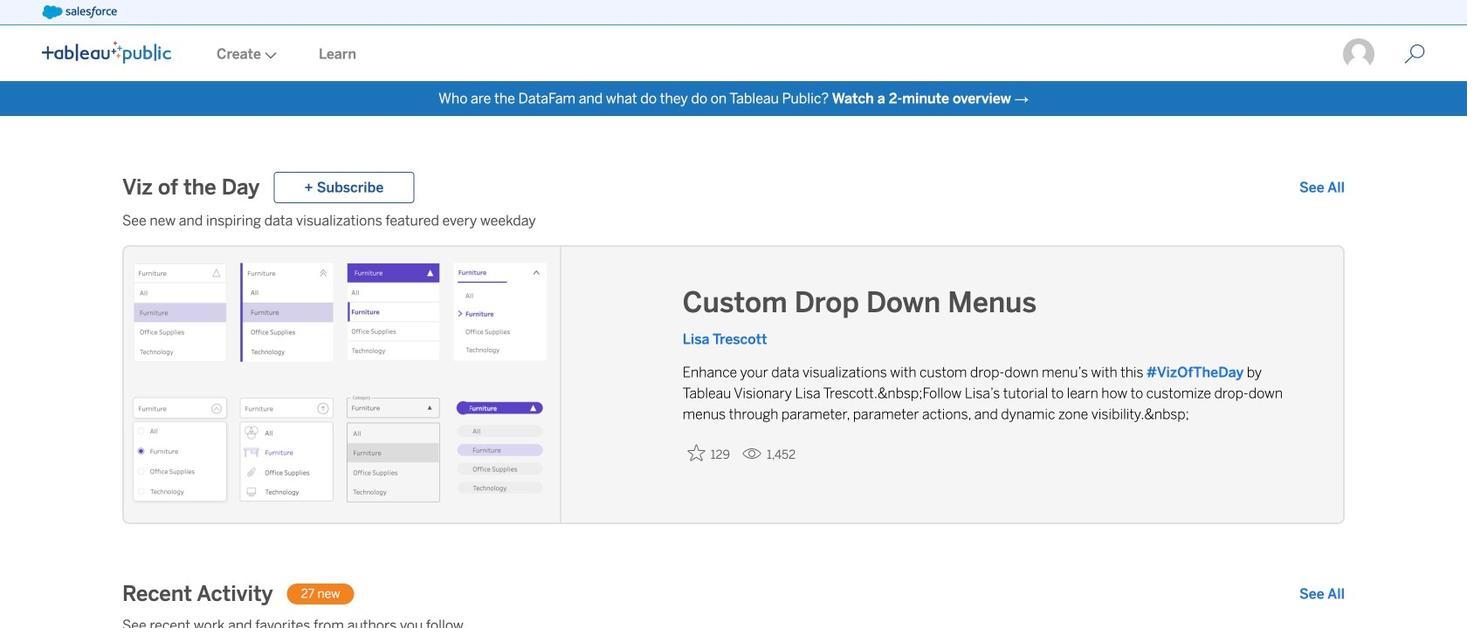 Task type: describe. For each thing, give the bounding box(es) containing it.
see all recent activity element
[[1300, 584, 1345, 605]]

see recent work and favorites from authors you follow element
[[122, 616, 1345, 629]]

tableau public viz of the day image
[[124, 247, 562, 527]]

see new and inspiring data visualizations featured every weekday element
[[122, 211, 1345, 231]]

see all viz of the day element
[[1300, 177, 1345, 198]]

salesforce logo image
[[42, 5, 117, 19]]

add favorite image
[[688, 445, 705, 462]]



Task type: vqa. For each thing, say whether or not it's contained in the screenshot.
U.S. Census Bureau link
no



Task type: locate. For each thing, give the bounding box(es) containing it.
create image
[[261, 52, 277, 59]]

recent activity heading
[[122, 581, 273, 609]]

Add Favorite button
[[683, 439, 735, 468]]

viz of the day heading
[[122, 174, 260, 202]]

logo image
[[42, 41, 171, 64]]

go to search image
[[1384, 44, 1447, 65]]

tara.schultz image
[[1342, 37, 1377, 72]]



